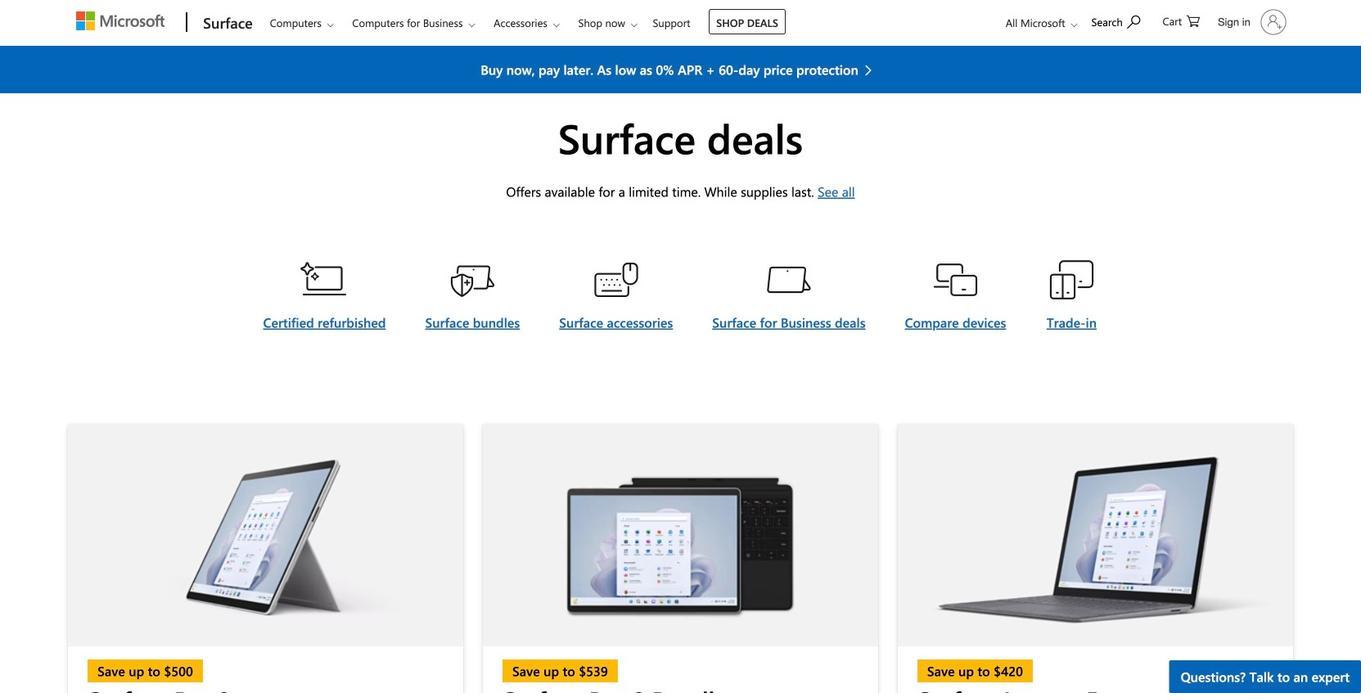 Task type: locate. For each thing, give the bounding box(es) containing it.
a surface pro 9 with a black keyboard. image
[[483, 424, 879, 647]]

None search field
[[1084, 2, 1158, 39]]

an angled view of a surface laptop 5. image
[[898, 424, 1294, 647]]



Task type: describe. For each thing, give the bounding box(es) containing it.
microsoft image
[[76, 11, 165, 30]]

a surface pro 9. image
[[68, 424, 464, 647]]



Task type: vqa. For each thing, say whether or not it's contained in the screenshot.
The Get
no



